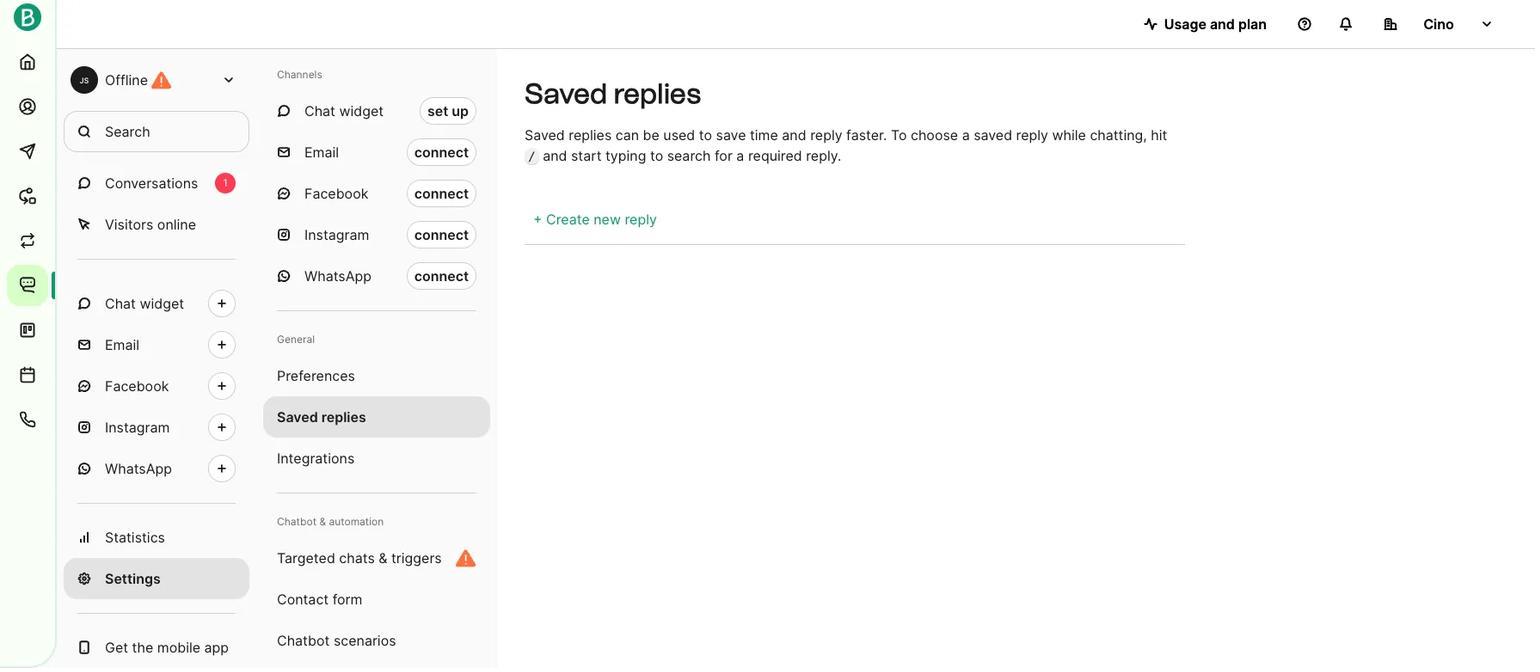 Task type: describe. For each thing, give the bounding box(es) containing it.
to
[[891, 126, 907, 144]]

facebook link
[[64, 366, 249, 407]]

/
[[528, 150, 536, 163]]

channels
[[277, 68, 322, 81]]

for
[[715, 147, 733, 164]]

connect for facebook
[[414, 185, 469, 202]]

1 vertical spatial and
[[782, 126, 807, 144]]

0 vertical spatial chat
[[304, 102, 335, 120]]

used
[[663, 126, 695, 144]]

chatbot & automation
[[277, 515, 384, 528]]

cino
[[1424, 15, 1454, 33]]

hit
[[1151, 126, 1168, 144]]

chatbot scenarios
[[277, 632, 396, 649]]

1 horizontal spatial instagram
[[304, 226, 369, 243]]

settings
[[105, 570, 161, 587]]

visitors
[[105, 216, 153, 233]]

set
[[427, 102, 448, 120]]

integrations
[[277, 450, 355, 467]]

preferences link
[[263, 355, 490, 397]]

1 horizontal spatial facebook
[[304, 185, 368, 202]]

0 horizontal spatial saved replies
[[277, 409, 366, 426]]

1 vertical spatial chat widget
[[105, 295, 184, 312]]

visitors online link
[[64, 204, 249, 245]]

saved inside saved replies can be used to save time and reply faster. to choose a saved reply while chatting, hit / and start typing to search for a required reply.
[[525, 126, 565, 144]]

statistics link
[[64, 517, 249, 558]]

offline
[[105, 71, 148, 89]]

connect for email
[[414, 144, 469, 161]]

targeted chats & triggers
[[277, 550, 442, 567]]

replies inside saved replies can be used to save time and reply faster. to choose a saved reply while chatting, hit / and start typing to search for a required reply.
[[569, 126, 612, 144]]

saved replies link
[[263, 397, 490, 438]]

automation
[[329, 515, 384, 528]]

0 vertical spatial saved
[[525, 77, 607, 110]]

scenarios
[[334, 632, 396, 649]]

form
[[333, 591, 363, 608]]

visitors online
[[105, 216, 196, 233]]

0 vertical spatial chat widget
[[304, 102, 384, 120]]

saved
[[974, 126, 1012, 144]]

1 horizontal spatial email
[[304, 144, 339, 161]]

1 vertical spatial whatsapp
[[105, 460, 172, 477]]

get the mobile app link
[[64, 627, 249, 668]]

connect for whatsapp
[[414, 268, 469, 285]]

up
[[452, 102, 469, 120]]

general
[[277, 333, 315, 346]]

email link
[[64, 324, 249, 366]]

2 vertical spatial saved
[[277, 409, 318, 426]]

chatting,
[[1090, 126, 1147, 144]]

search
[[105, 123, 150, 140]]

chatbot scenarios link
[[263, 620, 490, 661]]

the
[[132, 639, 153, 656]]

contact form
[[277, 591, 363, 608]]

0 horizontal spatial a
[[737, 147, 744, 164]]

1
[[223, 176, 228, 189]]

time
[[750, 126, 778, 144]]

chatbot for chatbot & automation
[[277, 515, 317, 528]]

set up
[[427, 102, 469, 120]]



Task type: locate. For each thing, give the bounding box(es) containing it.
get the mobile app
[[105, 639, 229, 656]]

faster.
[[846, 126, 887, 144]]

settings link
[[64, 558, 249, 600]]

start
[[571, 147, 602, 164]]

1 horizontal spatial widget
[[339, 102, 384, 120]]

replies down preferences
[[321, 409, 366, 426]]

0 horizontal spatial chat widget
[[105, 295, 184, 312]]

0 vertical spatial replies
[[614, 77, 701, 110]]

preferences
[[277, 367, 355, 384]]

facebook
[[304, 185, 368, 202], [105, 378, 169, 395]]

0 horizontal spatial &
[[319, 515, 326, 528]]

saved replies
[[525, 77, 701, 110], [277, 409, 366, 426]]

email down channels
[[304, 144, 339, 161]]

0 horizontal spatial instagram
[[105, 419, 170, 436]]

1 reply from the left
[[810, 126, 843, 144]]

chat widget
[[304, 102, 384, 120], [105, 295, 184, 312]]

instagram
[[304, 226, 369, 243], [105, 419, 170, 436]]

to down be
[[650, 147, 663, 164]]

0 horizontal spatial email
[[105, 336, 139, 354]]

1 chatbot from the top
[[277, 515, 317, 528]]

0 horizontal spatial whatsapp
[[105, 460, 172, 477]]

0 horizontal spatial facebook
[[105, 378, 169, 395]]

saved up integrations
[[277, 409, 318, 426]]

2 vertical spatial replies
[[321, 409, 366, 426]]

0 horizontal spatial replies
[[321, 409, 366, 426]]

1 vertical spatial saved
[[525, 126, 565, 144]]

2 horizontal spatial and
[[1210, 15, 1235, 33]]

1 vertical spatial widget
[[140, 295, 184, 312]]

chatbot down contact
[[277, 632, 330, 649]]

usage and plan button
[[1130, 7, 1281, 41]]

choose
[[911, 126, 958, 144]]

chatbot up the targeted
[[277, 515, 317, 528]]

to left the save
[[699, 126, 712, 144]]

0 vertical spatial a
[[962, 126, 970, 144]]

1 vertical spatial to
[[650, 147, 663, 164]]

1 vertical spatial instagram
[[105, 419, 170, 436]]

reply.
[[806, 147, 842, 164]]

2 reply from the left
[[1016, 126, 1049, 144]]

contact form link
[[263, 579, 490, 620]]

search
[[667, 147, 711, 164]]

js
[[80, 75, 89, 85]]

1 horizontal spatial to
[[699, 126, 712, 144]]

2 horizontal spatial replies
[[614, 77, 701, 110]]

1 vertical spatial email
[[105, 336, 139, 354]]

1 vertical spatial chatbot
[[277, 632, 330, 649]]

0 vertical spatial widget
[[339, 102, 384, 120]]

2 vertical spatial and
[[543, 147, 567, 164]]

replies up be
[[614, 77, 701, 110]]

0 horizontal spatial and
[[543, 147, 567, 164]]

0 vertical spatial &
[[319, 515, 326, 528]]

reply left the while
[[1016, 126, 1049, 144]]

1 vertical spatial &
[[379, 550, 388, 567]]

widget up email link
[[140, 295, 184, 312]]

1 vertical spatial a
[[737, 147, 744, 164]]

targeted chats & triggers link
[[263, 538, 490, 579]]

1 horizontal spatial chat widget
[[304, 102, 384, 120]]

to
[[699, 126, 712, 144], [650, 147, 663, 164]]

and left plan
[[1210, 15, 1235, 33]]

chat widget up email link
[[105, 295, 184, 312]]

& right chats
[[379, 550, 388, 567]]

0 vertical spatial to
[[699, 126, 712, 144]]

a left saved at the right of the page
[[962, 126, 970, 144]]

+ Create new reply text field
[[525, 201, 1185, 237]]

0 vertical spatial chatbot
[[277, 515, 317, 528]]

chatbot
[[277, 515, 317, 528], [277, 632, 330, 649]]

save
[[716, 126, 746, 144]]

app
[[204, 639, 229, 656]]

search link
[[64, 111, 249, 152]]

1 vertical spatial chat
[[105, 295, 136, 312]]

1 vertical spatial saved replies
[[277, 409, 366, 426]]

and right / on the left top of the page
[[543, 147, 567, 164]]

0 horizontal spatial to
[[650, 147, 663, 164]]

online
[[157, 216, 196, 233]]

saved replies up can
[[525, 77, 701, 110]]

whatsapp
[[304, 268, 372, 285], [105, 460, 172, 477]]

connect for instagram
[[414, 226, 469, 243]]

0 horizontal spatial reply
[[810, 126, 843, 144]]

statistics
[[105, 529, 165, 546]]

chat up email link
[[105, 295, 136, 312]]

conversations
[[105, 175, 198, 192]]

integrations link
[[263, 438, 490, 479]]

widget left set
[[339, 102, 384, 120]]

whatsapp down instagram link
[[105, 460, 172, 477]]

chat
[[304, 102, 335, 120], [105, 295, 136, 312]]

chat widget link
[[64, 283, 249, 324]]

instagram link
[[64, 407, 249, 448]]

replies
[[614, 77, 701, 110], [569, 126, 612, 144], [321, 409, 366, 426]]

required
[[748, 147, 802, 164]]

1 horizontal spatial replies
[[569, 126, 612, 144]]

and inside button
[[1210, 15, 1235, 33]]

chats
[[339, 550, 375, 567]]

can
[[616, 126, 639, 144]]

0 vertical spatial email
[[304, 144, 339, 161]]

0 vertical spatial instagram
[[304, 226, 369, 243]]

saved replies down preferences
[[277, 409, 366, 426]]

chat down channels
[[304, 102, 335, 120]]

usage and plan
[[1164, 15, 1267, 33]]

a right 'for'
[[737, 147, 744, 164]]

mobile
[[157, 639, 200, 656]]

email down chat widget link
[[105, 336, 139, 354]]

saved up / on the left top of the page
[[525, 126, 565, 144]]

1 horizontal spatial and
[[782, 126, 807, 144]]

1 horizontal spatial &
[[379, 550, 388, 567]]

be
[[643, 126, 660, 144]]

whatsapp up general
[[304, 268, 372, 285]]

chat inside chat widget link
[[105, 295, 136, 312]]

widget
[[339, 102, 384, 120], [140, 295, 184, 312]]

1 connect from the top
[[414, 144, 469, 161]]

chatbot for chatbot scenarios
[[277, 632, 330, 649]]

3 connect from the top
[[414, 226, 469, 243]]

& inside "link"
[[379, 550, 388, 567]]

0 vertical spatial facebook
[[304, 185, 368, 202]]

saved up start
[[525, 77, 607, 110]]

&
[[319, 515, 326, 528], [379, 550, 388, 567]]

1 horizontal spatial saved replies
[[525, 77, 701, 110]]

get
[[105, 639, 128, 656]]

whatsapp link
[[64, 448, 249, 489]]

email
[[304, 144, 339, 161], [105, 336, 139, 354]]

chat widget down channels
[[304, 102, 384, 120]]

& left automation
[[319, 515, 326, 528]]

while
[[1052, 126, 1086, 144]]

2 chatbot from the top
[[277, 632, 330, 649]]

1 horizontal spatial a
[[962, 126, 970, 144]]

saved replies can be used to save time and reply faster. to choose a saved reply while chatting, hit / and start typing to search for a required reply.
[[525, 126, 1168, 164]]

reply up reply.
[[810, 126, 843, 144]]

replies up start
[[569, 126, 612, 144]]

targeted
[[277, 550, 335, 567]]

0 vertical spatial saved replies
[[525, 77, 701, 110]]

plan
[[1239, 15, 1267, 33]]

1 vertical spatial replies
[[569, 126, 612, 144]]

connect
[[414, 144, 469, 161], [414, 185, 469, 202], [414, 226, 469, 243], [414, 268, 469, 285]]

1 horizontal spatial chat
[[304, 102, 335, 120]]

typing
[[606, 147, 646, 164]]

saved
[[525, 77, 607, 110], [525, 126, 565, 144], [277, 409, 318, 426]]

and up required
[[782, 126, 807, 144]]

0 vertical spatial whatsapp
[[304, 268, 372, 285]]

1 vertical spatial facebook
[[105, 378, 169, 395]]

4 connect from the top
[[414, 268, 469, 285]]

a
[[962, 126, 970, 144], [737, 147, 744, 164]]

cino button
[[1370, 7, 1508, 41]]

0 horizontal spatial chat
[[105, 295, 136, 312]]

triggers
[[391, 550, 442, 567]]

2 connect from the top
[[414, 185, 469, 202]]

and
[[1210, 15, 1235, 33], [782, 126, 807, 144], [543, 147, 567, 164]]

1 horizontal spatial whatsapp
[[304, 268, 372, 285]]

contact
[[277, 591, 329, 608]]

reply
[[810, 126, 843, 144], [1016, 126, 1049, 144]]

0 horizontal spatial widget
[[140, 295, 184, 312]]

usage
[[1164, 15, 1207, 33]]

0 vertical spatial and
[[1210, 15, 1235, 33]]

1 horizontal spatial reply
[[1016, 126, 1049, 144]]



Task type: vqa. For each thing, say whether or not it's contained in the screenshot.
the bottommost good icon
no



